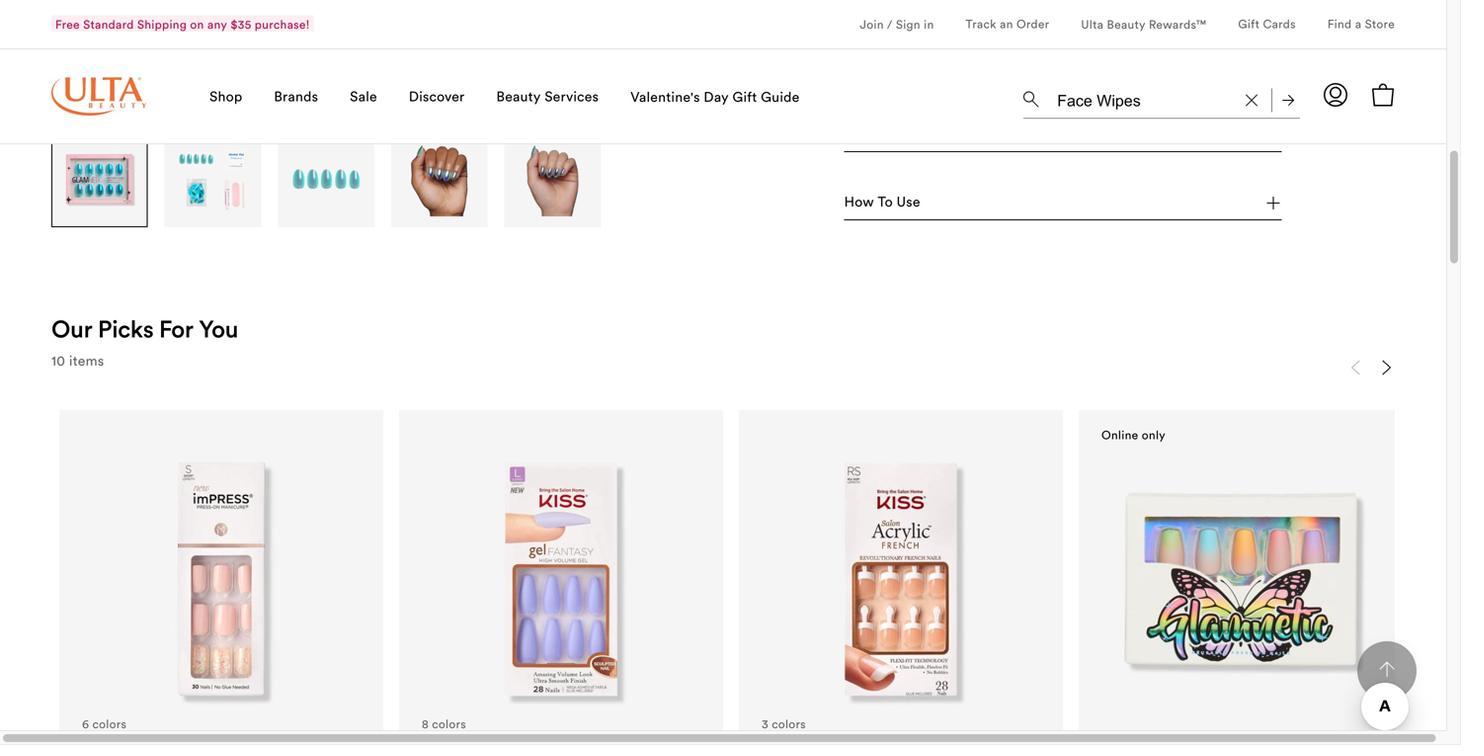 Task type: locate. For each thing, give the bounding box(es) containing it.
glue right layer
[[1031, 404, 1059, 422]]

1 colors from the left
[[92, 716, 127, 731]]

0 horizontal spatial any
[[207, 17, 227, 32]]

%1 product carousel region
[[51, 353, 1403, 745]]

any right 'on'
[[207, 17, 227, 32]]

1 vertical spatial an
[[926, 404, 941, 422]]

from inside applies to included nail glue: caution: contains ethyl cyanoacrylate. bonds skin instantly. avoid contact with eyes, mouth and skin. keep away from children. in case of eyel
[[1025, 742, 1055, 745]]

an left even
[[926, 404, 941, 422]]

1 horizontal spatial from
[[1119, 610, 1150, 628]]

a right find
[[1356, 16, 1362, 31]]

glue up side.
[[1192, 590, 1220, 608]]

8
[[422, 716, 429, 731]]

10
[[51, 352, 65, 370], [945, 503, 959, 521], [1070, 590, 1084, 608]]

and right buffer
[[1136, 649, 1160, 667]]

from down minutes
[[1119, 610, 1150, 628]]

picks
[[98, 314, 154, 344]]

desired
[[1230, 503, 1278, 521]]

downward
[[884, 464, 952, 481]]

or right file
[[1115, 503, 1129, 521]]

1 vertical spatial 10
[[945, 503, 959, 521]]

of
[[1014, 404, 1027, 422], [1249, 404, 1262, 422], [1168, 742, 1181, 745]]

needed,
[[1035, 503, 1088, 521]]

brands
[[274, 87, 318, 105]]

glamnetic
[[884, 424, 951, 442], [922, 444, 988, 462], [962, 610, 1029, 628]]

colors for 8 colors
[[432, 716, 466, 731]]

glamnetic siren press-on nails #3 image
[[289, 142, 364, 217]]

1 vertical spatial apply
[[884, 503, 922, 521]]

1 horizontal spatial or
[[1143, 590, 1156, 608]]

previous slide image
[[1348, 360, 1364, 375]]

if inside apply an even layer of glue to natural nails and the back of glamnetic nails align glamnetic nails with cuticle line and apply at a downward angle. press down firmly and hold for 10-20 seconds apply all 10 nails and if needed, file or clip to achieve desired shape
[[1023, 503, 1032, 521]]

firmly
[[1076, 464, 1113, 481]]

10 right all
[[945, 503, 959, 521]]

1 horizontal spatial of
[[1168, 742, 1181, 745]]

the down until on the right of page
[[1154, 610, 1174, 628]]

nail left glue
[[884, 399, 910, 416]]

2 horizontal spatial of
[[1249, 404, 1262, 422]]

1 horizontal spatial the
[[1189, 404, 1210, 422]]

standard
[[83, 17, 134, 32]]

0 horizontal spatial in
[[924, 17, 934, 32]]

remove
[[884, 649, 935, 667]]

any down removal,
[[939, 649, 962, 667]]

glue
[[1031, 404, 1059, 422], [1192, 590, 1220, 608], [1012, 649, 1040, 667]]

1 horizontal spatial if
[[1065, 630, 1074, 647]]

nail up skin
[[973, 703, 999, 721]]

3 colors from the left
[[772, 716, 806, 731]]

1 vertical spatial or
[[1143, 590, 1156, 608]]

sale
[[350, 87, 377, 105]]

in up peel
[[953, 590, 964, 608]]

in
[[924, 17, 934, 32], [953, 590, 964, 608]]

8 colors
[[422, 716, 466, 731]]

clip
[[1133, 503, 1156, 521]]

if up using
[[1065, 630, 1074, 647]]

1 vertical spatial beauty
[[497, 87, 541, 105]]

day
[[704, 88, 729, 106]]

at
[[1198, 444, 1211, 462]]

colors right '8'
[[432, 716, 466, 731]]

0 vertical spatial to
[[1062, 404, 1076, 422]]

the
[[1189, 404, 1210, 422], [1154, 610, 1174, 628]]

an for even
[[926, 404, 941, 422]]

our
[[51, 314, 92, 344]]

any inside soak nails in warm water for 10 minutes or until glue loosens gently peel glamnetic nails starting from the side. do not force removal, re-soak nails if required remove any excess glue using a buffer and moisturize hands after
[[939, 649, 962, 667]]

gift
[[1239, 16, 1260, 31], [733, 88, 758, 106]]

0 horizontal spatial or
[[1115, 503, 1129, 521]]

0 vertical spatial in
[[924, 17, 934, 32]]

/
[[888, 17, 893, 32]]

glamnetic up 'angle.'
[[922, 444, 988, 462]]

2 colors from the left
[[432, 716, 466, 731]]

nails up press
[[992, 444, 1021, 462]]

nail
[[884, 399, 910, 416], [845, 557, 870, 574], [973, 703, 999, 721]]

0 vertical spatial an
[[1000, 16, 1014, 31]]

kiss impress design short press-on manicure nails image
[[92, 450, 351, 709]]

1 horizontal spatial gift
[[1239, 16, 1260, 31]]

2 vertical spatial to
[[897, 703, 910, 721]]

glamnetic up align
[[884, 424, 951, 442]]

1 vertical spatial any
[[939, 649, 962, 667]]

to right clip
[[1160, 503, 1173, 521]]

kiss gel fantasy sculpted fashion nails image
[[432, 450, 691, 709]]

nail inside applies to included nail glue: caution: contains ethyl cyanoacrylate. bonds skin instantly. avoid contact with eyes, mouth and skin. keep away from children. in case of eyel
[[973, 703, 999, 721]]

or left until on the right of page
[[1143, 590, 1156, 608]]

our picks for you 10 items
[[51, 314, 238, 370]]

2 vertical spatial nail
[[973, 703, 999, 721]]

1 horizontal spatial beauty
[[1107, 17, 1146, 32]]

nail glue (0.07 oz)
[[884, 399, 1002, 416]]

required
[[1078, 630, 1132, 647]]

until
[[1160, 590, 1189, 608]]

buffer
[[1093, 649, 1132, 667]]

1 horizontal spatial for
[[1177, 464, 1195, 481]]

2 horizontal spatial 10
[[1070, 590, 1084, 608]]

0 vertical spatial for
[[1177, 464, 1195, 481]]

and
[[1162, 404, 1186, 422], [1131, 444, 1155, 462], [1117, 464, 1141, 481], [995, 503, 1019, 521], [1136, 649, 1160, 667], [890, 742, 914, 745]]

2 vertical spatial glamnetic
[[962, 610, 1029, 628]]

0 horizontal spatial with
[[1025, 444, 1053, 462]]

if left needed,
[[1023, 503, 1032, 521]]

2 vertical spatial 10
[[1070, 590, 1084, 608]]

valentine's
[[631, 88, 700, 106]]

for right water
[[1048, 590, 1067, 608]]

the inside apply an even layer of glue to natural nails and the back of glamnetic nails align glamnetic nails with cuticle line and apply at a downward angle. press down firmly and hold for 10-20 seconds apply all 10 nails and if needed, file or clip to achieve desired shape
[[1189, 404, 1210, 422]]

apply up align
[[884, 404, 922, 422]]

8 colors link
[[399, 410, 723, 745]]

an for order
[[1000, 16, 1014, 31]]

0 vertical spatial if
[[1023, 503, 1032, 521]]

after
[[884, 669, 915, 687]]

colors
[[92, 716, 127, 731], [432, 716, 466, 731], [772, 716, 806, 731]]

0 horizontal spatial gift
[[733, 88, 758, 106]]

1 horizontal spatial 10
[[945, 503, 959, 521]]

for inside soak nails in warm water for 10 minutes or until glue loosens gently peel glamnetic nails starting from the side. do not force removal, re-soak nails if required remove any excess glue using a buffer and moisturize hands after
[[1048, 590, 1067, 608]]

0 vertical spatial with
[[1025, 444, 1053, 462]]

0 horizontal spatial an
[[926, 404, 941, 422]]

10 inside soak nails in warm water for 10 minutes or until glue loosens gently peel glamnetic nails starting from the side. do not force removal, re-soak nails if required remove any excess glue using a buffer and moisturize hands after
[[1070, 590, 1084, 608]]

peel
[[931, 610, 959, 628]]

and up only
[[1162, 404, 1186, 422]]

hold
[[1145, 464, 1173, 481]]

of right layer
[[1014, 404, 1027, 422]]

online only
[[1102, 428, 1166, 442]]

0 horizontal spatial for
[[1048, 590, 1067, 608]]

0 vertical spatial apply
[[884, 404, 922, 422]]

ulta
[[1082, 17, 1104, 32]]

3
[[762, 716, 769, 731]]

0 vertical spatial gift
[[1239, 16, 1260, 31]]

0 horizontal spatial beauty
[[497, 87, 541, 105]]

hands
[[1234, 649, 1273, 667]]

to
[[1062, 404, 1076, 422], [1160, 503, 1173, 521], [897, 703, 910, 721]]

0 vertical spatial 10
[[51, 352, 65, 370]]

0 vertical spatial a
[[1356, 16, 1362, 31]]

with up "down"
[[1025, 444, 1053, 462]]

1 horizontal spatial nail
[[884, 399, 910, 416]]

use
[[897, 193, 921, 211]]

1 horizontal spatial a
[[1214, 444, 1222, 462]]

find
[[1328, 16, 1352, 31]]

1 horizontal spatial any
[[939, 649, 962, 667]]

glamnetic siren press-on nails #5 image
[[516, 142, 590, 217]]

services
[[545, 87, 599, 105]]

beauty inside button
[[497, 87, 541, 105]]

gift inside "link"
[[733, 88, 758, 106]]

1 vertical spatial in
[[953, 590, 964, 608]]

1 horizontal spatial in
[[953, 590, 964, 608]]

for
[[1177, 464, 1195, 481], [1048, 590, 1067, 608]]

for down 'apply'
[[1177, 464, 1195, 481]]

track an order link
[[966, 16, 1050, 34]]

beauty
[[1107, 17, 1146, 32], [497, 87, 541, 105]]

an right track
[[1000, 16, 1014, 31]]

1 vertical spatial nail
[[845, 557, 870, 574]]

0 horizontal spatial nail
[[845, 557, 870, 574]]

of right back
[[1249, 404, 1262, 422]]

Search products and more search field
[[1055, 79, 1234, 114]]

keep
[[951, 742, 984, 745]]

beauty left the services
[[497, 87, 541, 105]]

2 horizontal spatial to
[[1160, 503, 1173, 521]]

10 up starting
[[1070, 590, 1084, 608]]

1 vertical spatial if
[[1065, 630, 1074, 647]]

0 vertical spatial nail
[[884, 399, 910, 416]]

with down ethyl
[[1174, 723, 1202, 740]]

the left back
[[1189, 404, 1210, 422]]

benefits
[[845, 194, 898, 212]]

nails down even
[[954, 424, 984, 442]]

0 vertical spatial glue
[[1031, 404, 1059, 422]]

in inside button
[[924, 17, 934, 32]]

2 horizontal spatial colors
[[772, 716, 806, 731]]

gift cards
[[1239, 16, 1296, 31]]

with inside apply an even layer of glue to natural nails and the back of glamnetic nails align glamnetic nails with cuticle line and apply at a downward angle. press down firmly and hold for 10-20 seconds apply all 10 nails and if needed, file or clip to achieve desired shape
[[1025, 444, 1053, 462]]

back to top image
[[1380, 662, 1395, 677]]

glue down soak on the right of page
[[1012, 649, 1040, 667]]

0 vertical spatial beauty
[[1107, 17, 1146, 32]]

0 horizontal spatial from
[[1025, 742, 1055, 745]]

seconds
[[884, 483, 937, 501]]

1 vertical spatial gift
[[733, 88, 758, 106]]

1 vertical spatial for
[[1048, 590, 1067, 608]]

0 horizontal spatial colors
[[92, 716, 127, 731]]

1 vertical spatial from
[[1025, 742, 1055, 745]]

0 horizontal spatial 10
[[51, 352, 65, 370]]

None search field
[[1024, 75, 1301, 123]]

1 horizontal spatial with
[[1174, 723, 1202, 740]]

1 horizontal spatial colors
[[432, 716, 466, 731]]

nails
[[1128, 404, 1158, 422], [954, 424, 984, 442], [992, 444, 1021, 462], [962, 503, 992, 521], [919, 590, 949, 608], [1032, 610, 1062, 628], [1032, 630, 1062, 647]]

store
[[1365, 16, 1395, 31]]

$35
[[231, 17, 252, 32]]

6 colors
[[82, 716, 127, 731]]

glamnetic inside soak nails in warm water for 10 minutes or until glue loosens gently peel glamnetic nails starting from the side. do not force removal, re-soak nails if required remove any excess glue using a buffer and moisturize hands after
[[962, 610, 1029, 628]]

3 colors
[[762, 716, 806, 731]]

gift right day
[[733, 88, 758, 106]]

2 / 5 group
[[165, 131, 262, 227]]

a right at
[[1214, 444, 1222, 462]]

in right 'sign' in the top of the page
[[924, 17, 934, 32]]

1 vertical spatial the
[[1154, 610, 1174, 628]]

of right case
[[1168, 742, 1181, 745]]

and down cyanoacrylate.
[[890, 742, 914, 745]]

a right using
[[1082, 649, 1089, 667]]

colors right 6
[[92, 716, 127, 731]]

with inside applies to included nail glue: caution: contains ethyl cyanoacrylate. bonds skin instantly. avoid contact with eyes, mouth and skin. keep away from children. in case of eyel
[[1174, 723, 1202, 740]]

force
[[884, 630, 918, 647]]

using
[[1044, 649, 1078, 667]]

soak nails in warm water for 10 minutes or until glue loosens gently peel glamnetic nails starting from the side. do not force removal, re-soak nails if required remove any excess glue using a buffer and moisturize hands after
[[884, 590, 1273, 687]]

colors right "3"
[[772, 716, 806, 731]]

0 vertical spatial any
[[207, 17, 227, 32]]

rewards™
[[1149, 17, 1207, 32]]

0 items in bag image
[[1372, 83, 1395, 107]]

0 vertical spatial the
[[1189, 404, 1210, 422]]

apply
[[884, 404, 922, 422], [884, 503, 922, 521]]

and inside soak nails in warm water for 10 minutes or until glue loosens gently peel glamnetic nails starting from the side. do not force removal, re-soak nails if required remove any excess glue using a buffer and moisturize hands after
[[1136, 649, 1160, 667]]

removal,
[[921, 630, 977, 647]]

track an order
[[966, 16, 1050, 31]]

re-
[[981, 630, 999, 647]]

6
[[82, 716, 89, 731]]

nail left removal
[[845, 557, 870, 574]]

submit image
[[1283, 94, 1295, 106]]

2 horizontal spatial nail
[[973, 703, 999, 721]]

shop
[[210, 87, 243, 105]]

children.
[[1059, 742, 1116, 745]]

back
[[1214, 404, 1245, 422]]

in
[[1119, 742, 1132, 745]]

free
[[55, 17, 80, 32]]

join / sign in
[[860, 17, 934, 32]]

to up cyanoacrylate.
[[897, 703, 910, 721]]

0 horizontal spatial the
[[1154, 610, 1174, 628]]

glamnetic up re-
[[962, 610, 1029, 628]]

1 vertical spatial a
[[1214, 444, 1222, 462]]

a inside apply an even layer of glue to natural nails and the back of glamnetic nails align glamnetic nails with cuticle line and apply at a downward angle. press down firmly and hold for 10-20 seconds apply all 10 nails and if needed, file or clip to achieve desired shape
[[1214, 444, 1222, 462]]

10 left "items"
[[51, 352, 65, 370]]

how to use
[[845, 193, 921, 211]]

if
[[1023, 503, 1032, 521], [1065, 630, 1074, 647]]

angle.
[[956, 464, 995, 481]]

in inside soak nails in warm water for 10 minutes or until glue loosens gently peel glamnetic nails starting from the side. do not force removal, re-soak nails if required remove any excess glue using a buffer and moisturize hands after
[[953, 590, 964, 608]]

1 horizontal spatial to
[[1062, 404, 1076, 422]]

2 vertical spatial a
[[1082, 649, 1089, 667]]

colors inside "link"
[[92, 716, 127, 731]]

0 horizontal spatial if
[[1023, 503, 1032, 521]]

1 / 5 group
[[51, 131, 149, 227]]

0 vertical spatial or
[[1115, 503, 1129, 521]]

0 horizontal spatial a
[[1082, 649, 1089, 667]]

apply up shape
[[884, 503, 922, 521]]

nail for nail removal tips:
[[845, 557, 870, 574]]

1 vertical spatial with
[[1174, 723, 1202, 740]]

for inside apply an even layer of glue to natural nails and the back of glamnetic nails align glamnetic nails with cuticle line and apply at a downward angle. press down firmly and hold for 10-20 seconds apply all 10 nails and if needed, file or clip to achieve desired shape
[[1177, 464, 1195, 481]]

removal
[[874, 557, 929, 574]]

and inside applies to included nail glue: caution: contains ethyl cyanoacrylate. bonds skin instantly. avoid contact with eyes, mouth and skin. keep away from children. in case of eyel
[[890, 742, 914, 745]]

colors for 6 colors
[[92, 716, 127, 731]]

excess
[[966, 649, 1008, 667]]

to left the natural
[[1062, 404, 1076, 422]]

0 vertical spatial from
[[1119, 610, 1150, 628]]

1 horizontal spatial an
[[1000, 16, 1014, 31]]

an inside apply an even layer of glue to natural nails and the back of glamnetic nails align glamnetic nails with cuticle line and apply at a downward angle. press down firmly and hold for 10-20 seconds apply all 10 nails and if needed, file or clip to achieve desired shape
[[926, 404, 941, 422]]

1 vertical spatial glamnetic
[[922, 444, 988, 462]]

beauty right ulta
[[1107, 17, 1146, 32]]

from down instantly. at bottom
[[1025, 742, 1055, 745]]

0 horizontal spatial to
[[897, 703, 910, 721]]

included
[[914, 703, 969, 721]]

gift left the cards
[[1239, 16, 1260, 31]]

you
[[199, 314, 238, 344]]



Task type: describe. For each thing, give the bounding box(es) containing it.
glue
[[914, 399, 944, 416]]

next slide image
[[1380, 360, 1395, 375]]

glue inside apply an even layer of glue to natural nails and the back of glamnetic nails align glamnetic nails with cuticle line and apply at a downward angle. press down firmly and hold for 10-20 seconds apply all 10 nails and if needed, file or clip to achieve desired shape
[[1031, 404, 1059, 422]]

glamnetic siren press-on nails #4 image
[[402, 142, 477, 217]]

3 / 5 group
[[278, 131, 376, 227]]

the inside soak nails in warm water for 10 minutes or until glue loosens gently peel glamnetic nails starting from the side. do not force removal, re-soak nails if required remove any excess glue using a buffer and moisturize hands after
[[1154, 610, 1174, 628]]

join / sign in button
[[860, 0, 934, 48]]

warm
[[968, 590, 1004, 608]]

skin.
[[917, 742, 947, 745]]

online only link
[[1079, 410, 1403, 745]]

moisturize
[[1164, 649, 1231, 667]]

even
[[945, 404, 975, 422]]

shipping
[[137, 17, 187, 32]]

beauty inside button
[[1107, 17, 1146, 32]]

2 horizontal spatial a
[[1356, 16, 1362, 31]]

3 colors link
[[739, 410, 1063, 745]]

soak
[[884, 590, 916, 608]]

sign
[[896, 17, 921, 32]]

product images carousel region
[[51, 0, 716, 228]]

do
[[1212, 610, 1231, 628]]

layer
[[979, 404, 1011, 422]]

apply an even layer of glue to natural nails and the back of glamnetic nails align glamnetic nails with cuticle line and apply at a downward angle. press down firmly and hold for 10-20 seconds apply all 10 nails and if needed, file or clip to achieve desired shape
[[884, 404, 1278, 541]]

file
[[1092, 503, 1112, 521]]

beauty services button
[[497, 48, 599, 144]]

for
[[159, 314, 193, 344]]

discover
[[409, 87, 465, 105]]

colors for 3 colors
[[772, 716, 806, 731]]

if inside soak nails in warm water for 10 minutes or until glue loosens gently peel glamnetic nails starting from the side. do not force removal, re-soak nails if required remove any excess glue using a buffer and moisturize hands after
[[1065, 630, 1074, 647]]

glue:
[[1002, 703, 1037, 721]]

nails up online only
[[1128, 404, 1158, 422]]

glamnetic siren press-on nails #2 image
[[176, 142, 250, 217]]

side.
[[1178, 610, 1208, 628]]

items
[[69, 352, 104, 370]]

water
[[1008, 590, 1045, 608]]

nails up peel
[[919, 590, 949, 608]]

minutes
[[1088, 590, 1139, 608]]

caution:
[[1041, 703, 1096, 721]]

valentine's day gift guide link
[[631, 88, 800, 108]]

1 apply from the top
[[884, 404, 922, 422]]

order
[[1017, 16, 1050, 31]]

case
[[1135, 742, 1164, 745]]

a inside soak nails in warm water for 10 minutes or until glue loosens gently peel glamnetic nails starting from the side. do not force removal, re-soak nails if required remove any excess glue using a buffer and moisturize hands after
[[1082, 649, 1089, 667]]

and down online only
[[1131, 444, 1155, 462]]

10-
[[1199, 464, 1218, 481]]

sale button
[[350, 48, 377, 144]]

find a store
[[1328, 16, 1395, 31]]

kiss salon acrylic french manicure fashion nails image
[[772, 450, 1031, 709]]

2 vertical spatial glue
[[1012, 649, 1040, 667]]

gently
[[884, 610, 927, 628]]

tips:
[[932, 557, 964, 574]]

1 vertical spatial to
[[1160, 503, 1173, 521]]

or inside apply an even layer of glue to natural nails and the back of glamnetic nails align glamnetic nails with cuticle line and apply at a downward angle. press down firmly and hold for 10-20 seconds apply all 10 nails and if needed, file or clip to achieve desired shape
[[1115, 503, 1129, 521]]

line
[[1104, 444, 1127, 462]]

ulta beauty rewards™ button
[[1082, 0, 1207, 48]]

online
[[1102, 428, 1139, 442]]

contact
[[1121, 723, 1170, 740]]

guide
[[761, 88, 800, 106]]

of inside applies to included nail glue: caution: contains ethyl cyanoacrylate. bonds skin instantly. avoid contact with eyes, mouth and skin. keep away from children. in case of eyel
[[1168, 742, 1181, 745]]

nail for nail glue (0.07 oz)
[[884, 399, 910, 416]]

from inside soak nails in warm water for 10 minutes or until glue loosens gently peel glamnetic nails starting from the side. do not force removal, re-soak nails if required remove any excess glue using a buffer and moisturize hands after
[[1119, 610, 1150, 628]]

beauty services
[[497, 87, 599, 105]]

4 / 5 group
[[391, 131, 489, 227]]

applies to included nail glue: caution: contains ethyl cyanoacrylate. bonds skin instantly. avoid contact with eyes, mouth and skin. keep away from children. in case of eyel
[[845, 703, 1278, 745]]

find a store link
[[1328, 16, 1395, 34]]

instantly.
[[1019, 723, 1077, 740]]

natural
[[1079, 404, 1125, 422]]

glamnetic double rainbow press-on nails image
[[1112, 450, 1371, 709]]

discover button
[[409, 48, 465, 144]]

track
[[966, 16, 997, 31]]

nails down water
[[1032, 610, 1062, 628]]

loosens
[[1224, 590, 1273, 608]]

cuticle
[[1057, 444, 1100, 462]]

6 colors link
[[59, 410, 383, 745]]

align
[[884, 444, 918, 462]]

go to ulta beauty homepage image
[[51, 77, 146, 116]]

5 / 5 group
[[505, 131, 602, 227]]

brands button
[[274, 48, 318, 144]]

and down press
[[995, 503, 1019, 521]]

mouth
[[845, 742, 886, 745]]

gift cards link
[[1239, 16, 1296, 34]]

nails down 'angle.'
[[962, 503, 992, 521]]

avoid
[[1080, 723, 1117, 740]]

achieve
[[1177, 503, 1226, 521]]

0 horizontal spatial of
[[1014, 404, 1027, 422]]

contains
[[1100, 703, 1157, 721]]

nails up using
[[1032, 630, 1062, 647]]

1 vertical spatial glue
[[1192, 590, 1220, 608]]

10 inside apply an even layer of glue to natural nails and the back of glamnetic nails align glamnetic nails with cuticle line and apply at a downward angle. press down firmly and hold for 10-20 seconds apply all 10 nails and if needed, file or clip to achieve desired shape
[[945, 503, 959, 521]]

log in to your ulta account image
[[1324, 83, 1348, 107]]

10 inside our picks for you 10 items
[[51, 352, 65, 370]]

cards
[[1263, 16, 1296, 31]]

eyes,
[[1205, 723, 1239, 740]]

clear search image
[[1246, 94, 1258, 106]]

nail removal tips:
[[845, 557, 964, 574]]

how
[[845, 193, 874, 211]]

(0.07
[[948, 399, 979, 416]]

and down "line"
[[1117, 464, 1141, 481]]

0 vertical spatial glamnetic
[[884, 424, 951, 442]]

soak
[[999, 630, 1029, 647]]

shape
[[884, 523, 922, 541]]

2 apply from the top
[[884, 503, 922, 521]]

to inside applies to included nail glue: caution: contains ethyl cyanoacrylate. bonds skin instantly. avoid contact with eyes, mouth and skin. keep away from children. in case of eyel
[[897, 703, 910, 721]]

all
[[926, 503, 941, 521]]

or inside soak nails in warm water for 10 minutes or until glue loosens gently peel glamnetic nails starting from the side. do not force removal, re-soak nails if required remove any excess glue using a buffer and moisturize hands after
[[1143, 590, 1156, 608]]

glamnetic siren press-on nails #1 image
[[62, 142, 137, 217]]

free standard shipping on any $35 purchase!
[[55, 17, 310, 32]]

not
[[1234, 610, 1256, 628]]

to
[[878, 193, 893, 211]]

purchase!
[[255, 17, 310, 32]]

valentine's day gift guide
[[631, 88, 800, 106]]

20
[[1218, 464, 1234, 481]]

away
[[988, 742, 1021, 745]]



Task type: vqa. For each thing, say whether or not it's contained in the screenshot.
if
yes



